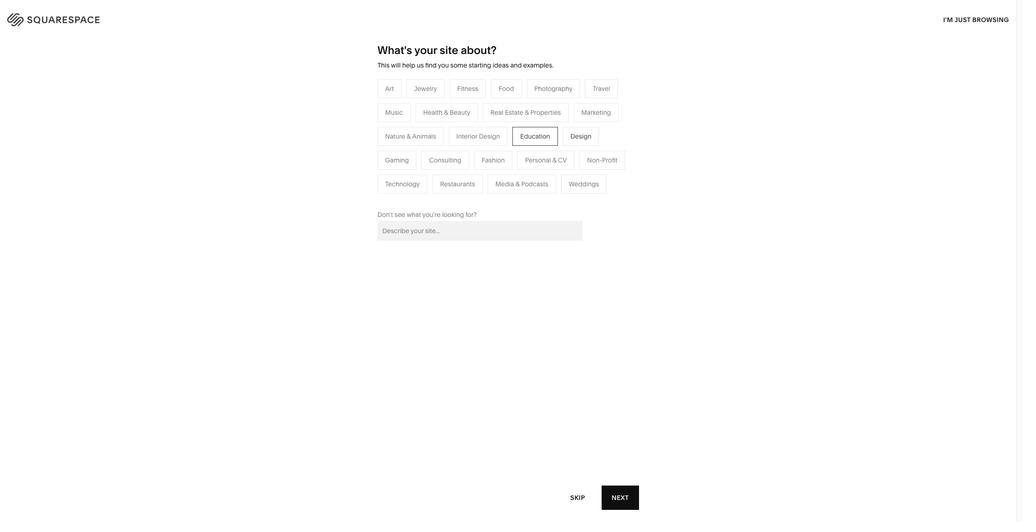 Task type: describe. For each thing, give the bounding box(es) containing it.
this
[[377, 61, 390, 69]]

Interior Design radio
[[449, 127, 508, 146]]

profit
[[602, 156, 617, 164]]

media & podcasts link
[[408, 152, 470, 160]]

Technology radio
[[377, 175, 427, 194]]

& right home
[[523, 125, 527, 133]]

for?
[[466, 211, 477, 219]]

technology
[[385, 180, 420, 188]]

decor
[[528, 125, 547, 133]]

Marketing radio
[[574, 103, 619, 122]]

1 vertical spatial real estate & properties
[[408, 193, 479, 201]]

lusaka element
[[388, 308, 628, 523]]

art
[[385, 85, 394, 93]]

Food radio
[[491, 79, 522, 98]]

skip
[[570, 494, 585, 502]]

log             in link
[[982, 14, 1005, 22]]

nature & animals inside option
[[385, 132, 436, 141]]

next button
[[602, 486, 639, 511]]

non- inside non-profit radio
[[587, 156, 602, 164]]

travel inside option
[[593, 85, 610, 93]]

site
[[440, 44, 458, 57]]

ideas
[[493, 61, 509, 69]]

browsing
[[972, 16, 1009, 24]]

Education radio
[[513, 127, 558, 146]]

1 horizontal spatial fitness
[[503, 152, 524, 160]]

fitness inside option
[[457, 85, 478, 93]]

nature & animals link
[[503, 139, 563, 147]]

& right community
[[349, 166, 353, 174]]

1 vertical spatial travel
[[408, 125, 425, 133]]

fashion
[[482, 156, 505, 164]]

real estate & properties inside radio
[[490, 109, 561, 117]]

i'm
[[943, 16, 953, 24]]

weddings link
[[408, 179, 447, 187]]

properties inside radio
[[530, 109, 561, 117]]

0 horizontal spatial non-
[[355, 166, 370, 174]]

you're
[[422, 211, 441, 219]]

will
[[391, 61, 401, 69]]

photography
[[534, 85, 573, 93]]

0 horizontal spatial weddings
[[408, 179, 438, 187]]

what's your site about? this will help us find you some starting ideas and examples.
[[377, 44, 554, 69]]

Travel radio
[[585, 79, 618, 98]]

0 horizontal spatial media & podcasts
[[408, 152, 461, 160]]

what
[[407, 211, 421, 219]]

help
[[402, 61, 415, 69]]

food
[[499, 85, 514, 93]]

0 vertical spatial podcasts
[[434, 152, 461, 160]]

community & non-profits
[[313, 166, 388, 174]]

0 horizontal spatial estate
[[423, 193, 441, 201]]

& up the looking
[[442, 193, 447, 201]]

squarespace logo link
[[18, 11, 215, 25]]

health
[[423, 109, 442, 117]]

some
[[450, 61, 467, 69]]

non-profit
[[587, 156, 617, 164]]

see
[[395, 211, 405, 219]]

& inside 'option'
[[516, 180, 520, 188]]

Don't see what you're looking for? field
[[377, 221, 583, 241]]

health & beauty
[[423, 109, 470, 117]]

0 horizontal spatial media
[[408, 152, 427, 160]]

nature inside nature & animals option
[[385, 132, 405, 141]]

real inside radio
[[490, 109, 503, 117]]

jewelry
[[414, 85, 437, 93]]

Non-Profit radio
[[580, 151, 625, 170]]

real estate & properties link
[[408, 193, 488, 201]]

personal & cv
[[525, 156, 567, 164]]

weddings inside radio
[[569, 180, 599, 188]]

cv
[[558, 156, 567, 164]]

Nature & Animals radio
[[377, 127, 444, 146]]

design inside option
[[570, 132, 591, 141]]

don't
[[377, 211, 393, 219]]

Design radio
[[563, 127, 599, 146]]

1 horizontal spatial nature
[[503, 139, 523, 147]]

estate inside radio
[[505, 109, 523, 117]]



Task type: vqa. For each thing, say whether or not it's contained in the screenshot.
the Real Estate & Properties
yes



Task type: locate. For each thing, give the bounding box(es) containing it.
music
[[385, 109, 403, 117]]

next
[[612, 494, 629, 502]]

animals inside option
[[412, 132, 436, 141]]

events link
[[408, 166, 437, 174]]

starting
[[469, 61, 491, 69]]

what's
[[377, 44, 412, 57]]

interior
[[456, 132, 477, 141]]

gaming
[[385, 156, 409, 164]]

podcasts inside 'option'
[[521, 180, 548, 188]]

0 horizontal spatial nature
[[385, 132, 405, 141]]

and
[[510, 61, 522, 69]]

don't see what you're looking for?
[[377, 211, 477, 219]]

interior design
[[456, 132, 500, 141]]

log
[[982, 14, 996, 22]]

0 vertical spatial non-
[[587, 156, 602, 164]]

us
[[417, 61, 424, 69]]

design
[[479, 132, 500, 141], [570, 132, 591, 141]]

fitness link
[[503, 152, 533, 160]]

0 vertical spatial travel
[[593, 85, 610, 93]]

your
[[414, 44, 437, 57]]

examples.
[[523, 61, 554, 69]]

non- up weddings radio
[[587, 156, 602, 164]]

0 vertical spatial media & podcasts
[[408, 152, 461, 160]]

0 vertical spatial real estate & properties
[[490, 109, 561, 117]]

travel up marketing
[[593, 85, 610, 93]]

0 horizontal spatial podcasts
[[434, 152, 461, 160]]

real
[[490, 109, 503, 117], [408, 193, 421, 201]]

marketing
[[581, 109, 611, 117]]

squarespace logo image
[[18, 11, 118, 25]]

estate down weddings link
[[423, 193, 441, 201]]

media up events
[[408, 152, 427, 160]]

travel
[[593, 85, 610, 93], [408, 125, 425, 133]]

animals up media & podcasts link
[[412, 132, 436, 141]]

profits
[[370, 166, 388, 174]]

properties
[[530, 109, 561, 117], [448, 193, 479, 201]]

nature
[[385, 132, 405, 141], [503, 139, 523, 147]]

media & podcasts inside 'option'
[[495, 180, 548, 188]]

& right the health
[[444, 109, 448, 117]]

podcasts
[[434, 152, 461, 160], [521, 180, 548, 188]]

i'm just browsing link
[[943, 7, 1009, 32]]

1 vertical spatial non-
[[355, 166, 370, 174]]

Consulting radio
[[422, 151, 469, 170]]

media inside 'option'
[[495, 180, 514, 188]]

real estate & properties up the looking
[[408, 193, 479, 201]]

travel up restaurants link
[[408, 125, 425, 133]]

Photography radio
[[527, 79, 580, 98]]

Weddings radio
[[561, 175, 607, 194]]

travel link
[[408, 125, 434, 133]]

community & non-profits link
[[313, 166, 397, 174]]

1 horizontal spatial design
[[570, 132, 591, 141]]

& down fitness link
[[516, 180, 520, 188]]

1 horizontal spatial properties
[[530, 109, 561, 117]]

& up gaming
[[407, 132, 411, 141]]

restaurants link
[[408, 139, 452, 147]]

lusaka image
[[388, 308, 628, 523]]

nature down music radio
[[385, 132, 405, 141]]

community
[[313, 166, 347, 174]]

fitness down the 'nature & animals' link
[[503, 152, 524, 160]]

Real Estate & Properties radio
[[483, 103, 569, 122]]

Personal & CV radio
[[518, 151, 575, 170]]

& down restaurants link
[[428, 152, 432, 160]]

1 vertical spatial real
[[408, 193, 421, 201]]

design right interior
[[479, 132, 500, 141]]

0 horizontal spatial nature & animals
[[385, 132, 436, 141]]

1 design from the left
[[479, 132, 500, 141]]

1 horizontal spatial weddings
[[569, 180, 599, 188]]

Media & Podcasts radio
[[488, 175, 556, 194]]

restaurants
[[408, 139, 443, 147], [440, 180, 475, 188]]

log             in
[[982, 14, 1005, 22]]

real down technology at left top
[[408, 193, 421, 201]]

1 vertical spatial media & podcasts
[[495, 180, 548, 188]]

podcasts down restaurants link
[[434, 152, 461, 160]]

media & podcasts down fitness link
[[495, 180, 548, 188]]

events
[[408, 166, 428, 174]]

&
[[444, 109, 448, 117], [525, 109, 529, 117], [523, 125, 527, 133], [407, 132, 411, 141], [525, 139, 529, 147], [428, 152, 432, 160], [552, 156, 557, 164], [349, 166, 353, 174], [516, 180, 520, 188], [442, 193, 447, 201]]

properties up the for?
[[448, 193, 479, 201]]

2 design from the left
[[570, 132, 591, 141]]

fitness down some
[[457, 85, 478, 93]]

weddings down non-profit radio
[[569, 180, 599, 188]]

real estate & properties
[[490, 109, 561, 117], [408, 193, 479, 201]]

1 vertical spatial estate
[[423, 193, 441, 201]]

& left cv
[[552, 156, 557, 164]]

& inside option
[[407, 132, 411, 141]]

about?
[[461, 44, 497, 57]]

fitness
[[457, 85, 478, 93], [503, 152, 524, 160]]

0 vertical spatial fitness
[[457, 85, 478, 93]]

animals
[[412, 132, 436, 141], [530, 139, 554, 147]]

Gaming radio
[[377, 151, 417, 170]]

media down fashion
[[495, 180, 514, 188]]

weddings down events link
[[408, 179, 438, 187]]

& up 'home & decor'
[[525, 109, 529, 117]]

media & podcasts
[[408, 152, 461, 160], [495, 180, 548, 188]]

0 horizontal spatial design
[[479, 132, 500, 141]]

design inside option
[[479, 132, 500, 141]]

0 horizontal spatial fitness
[[457, 85, 478, 93]]

design down marketing radio
[[570, 132, 591, 141]]

& down 'home & decor'
[[525, 139, 529, 147]]

Fitness radio
[[450, 79, 486, 98]]

0 horizontal spatial animals
[[412, 132, 436, 141]]

education
[[520, 132, 550, 141]]

Art radio
[[377, 79, 402, 98]]

estate
[[505, 109, 523, 117], [423, 193, 441, 201]]

nature & animals
[[385, 132, 436, 141], [503, 139, 554, 147]]

0 horizontal spatial properties
[[448, 193, 479, 201]]

1 vertical spatial properties
[[448, 193, 479, 201]]

animals down decor
[[530, 139, 554, 147]]

beauty
[[450, 109, 470, 117]]

0 vertical spatial media
[[408, 152, 427, 160]]

1 horizontal spatial estate
[[505, 109, 523, 117]]

1 horizontal spatial nature & animals
[[503, 139, 554, 147]]

1 horizontal spatial real
[[490, 109, 503, 117]]

you
[[438, 61, 449, 69]]

0 horizontal spatial real estate & properties
[[408, 193, 479, 201]]

Fashion radio
[[474, 151, 513, 170]]

Music radio
[[377, 103, 411, 122]]

1 horizontal spatial travel
[[593, 85, 610, 93]]

real up home
[[490, 109, 503, 117]]

Jewelry radio
[[406, 79, 445, 98]]

0 vertical spatial properties
[[530, 109, 561, 117]]

restaurants down travel link
[[408, 139, 443, 147]]

find
[[425, 61, 437, 69]]

1 horizontal spatial real estate & properties
[[490, 109, 561, 117]]

Health & Beauty radio
[[416, 103, 478, 122]]

media
[[408, 152, 427, 160], [495, 180, 514, 188]]

non- right community
[[355, 166, 370, 174]]

Restaurants radio
[[432, 175, 483, 194]]

restaurants inside option
[[440, 180, 475, 188]]

1 horizontal spatial podcasts
[[521, 180, 548, 188]]

personal
[[525, 156, 551, 164]]

weddings
[[408, 179, 438, 187], [569, 180, 599, 188]]

restaurants up the real estate & properties link
[[440, 180, 475, 188]]

consulting
[[429, 156, 461, 164]]

0 horizontal spatial real
[[408, 193, 421, 201]]

nature down home
[[503, 139, 523, 147]]

estate up home
[[505, 109, 523, 117]]

1 vertical spatial podcasts
[[521, 180, 548, 188]]

0 vertical spatial estate
[[505, 109, 523, 117]]

in
[[998, 14, 1005, 22]]

home
[[503, 125, 521, 133]]

0 vertical spatial restaurants
[[408, 139, 443, 147]]

1 horizontal spatial animals
[[530, 139, 554, 147]]

i'm just browsing
[[943, 16, 1009, 24]]

1 vertical spatial media
[[495, 180, 514, 188]]

nature & animals down 'home & decor' link
[[503, 139, 554, 147]]

1 vertical spatial fitness
[[503, 152, 524, 160]]

1 vertical spatial restaurants
[[440, 180, 475, 188]]

0 horizontal spatial travel
[[408, 125, 425, 133]]

non-
[[587, 156, 602, 164], [355, 166, 370, 174]]

real estate & properties up 'home & decor'
[[490, 109, 561, 117]]

1 horizontal spatial non-
[[587, 156, 602, 164]]

just
[[955, 16, 971, 24]]

& inside "radio"
[[552, 156, 557, 164]]

home & decor link
[[503, 125, 556, 133]]

skip button
[[561, 486, 595, 511]]

looking
[[442, 211, 464, 219]]

home & decor
[[503, 125, 547, 133]]

media & podcasts down restaurants link
[[408, 152, 461, 160]]

1 horizontal spatial media & podcasts
[[495, 180, 548, 188]]

podcasts down personal
[[521, 180, 548, 188]]

0 vertical spatial real
[[490, 109, 503, 117]]

1 horizontal spatial media
[[495, 180, 514, 188]]

nature & animals up gaming
[[385, 132, 436, 141]]

properties up decor
[[530, 109, 561, 117]]



